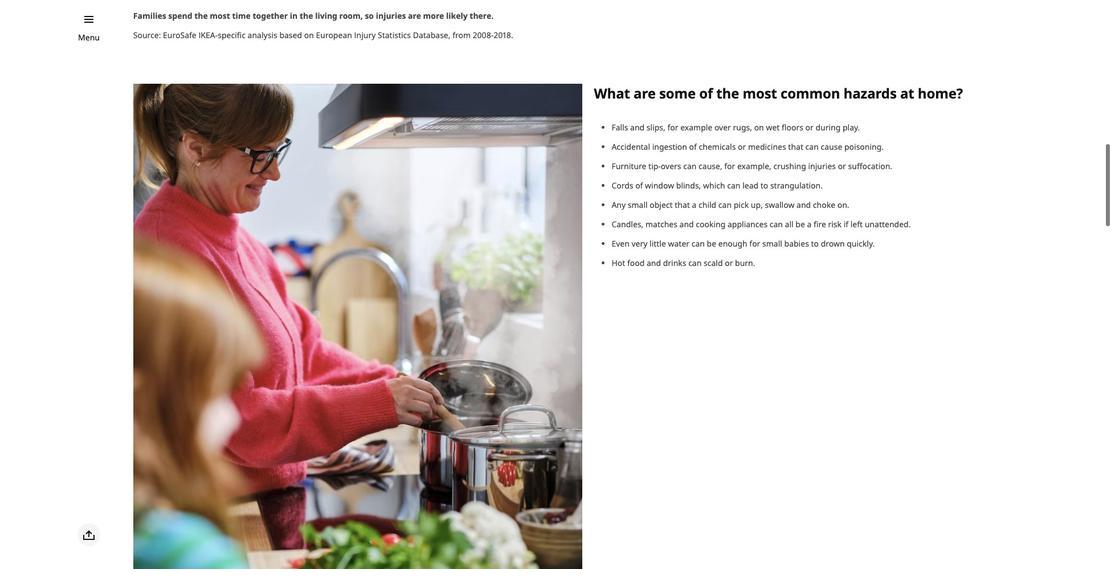 Task type: vqa. For each thing, say whether or not it's contained in the screenshot.
'IS' to the middle
no



Task type: locate. For each thing, give the bounding box(es) containing it.
based
[[280, 29, 302, 40]]

eurosafe
[[163, 29, 197, 40]]

any small object that a child can pick up, swallow and choke on.
[[612, 200, 850, 210]]

0 vertical spatial injuries
[[376, 10, 406, 21]]

0 horizontal spatial of
[[636, 180, 643, 191]]

pick
[[734, 200, 749, 210]]

can left scald
[[689, 258, 702, 269]]

specific
[[218, 29, 246, 40]]

families spend the most time together in the living room, so injuries are more likely there.
[[133, 10, 494, 21]]

0 horizontal spatial for
[[668, 122, 679, 133]]

1 vertical spatial injuries
[[809, 161, 836, 172]]

that
[[789, 142, 804, 152], [675, 200, 690, 210]]

matches
[[646, 219, 678, 230]]

2008-
[[473, 29, 494, 40]]

cords of window blinds, which can lead to strangulation.
[[612, 180, 823, 191]]

which
[[703, 180, 725, 191]]

a child is at the countertop as an adult in a red sweater stirs a stainless steel ikea 365+ pot at the rear of an induction hob. image
[[133, 84, 583, 569]]

little
[[650, 238, 666, 249]]

what are some of the most common hazards at home?
[[594, 84, 963, 102]]

0 vertical spatial a
[[692, 200, 697, 210]]

so
[[365, 10, 374, 21]]

of
[[700, 84, 713, 102], [690, 142, 697, 152], [636, 180, 643, 191]]

more
[[423, 10, 444, 21]]

2 horizontal spatial for
[[750, 238, 761, 249]]

0 horizontal spatial that
[[675, 200, 690, 210]]

of down "example"
[[690, 142, 697, 152]]

can left lead
[[728, 180, 741, 191]]

in
[[290, 10, 298, 21]]

are left more
[[408, 10, 421, 21]]

0 vertical spatial of
[[700, 84, 713, 102]]

be right all
[[796, 219, 805, 230]]

quickly.
[[847, 238, 875, 249]]

example
[[681, 122, 713, 133]]

left
[[851, 219, 863, 230]]

can left all
[[770, 219, 783, 230]]

injuries
[[376, 10, 406, 21], [809, 161, 836, 172]]

small right any
[[628, 200, 648, 210]]

1 horizontal spatial a
[[807, 219, 812, 230]]

0 vertical spatial to
[[761, 180, 769, 191]]

the up over
[[717, 84, 740, 102]]

or down cause
[[838, 161, 846, 172]]

drown
[[821, 238, 845, 249]]

that down blinds, at right top
[[675, 200, 690, 210]]

home?
[[918, 84, 963, 102]]

overs
[[661, 161, 682, 172]]

to
[[761, 180, 769, 191], [811, 238, 819, 249]]

1 vertical spatial that
[[675, 200, 690, 210]]

0 horizontal spatial to
[[761, 180, 769, 191]]

likely
[[446, 10, 468, 21]]

poisoning.
[[845, 142, 884, 152]]

0 vertical spatial for
[[668, 122, 679, 133]]

rugs,
[[733, 122, 752, 133]]

crushing
[[774, 161, 807, 172]]

1 vertical spatial are
[[634, 84, 656, 102]]

2 horizontal spatial of
[[700, 84, 713, 102]]

menu button
[[78, 31, 100, 44]]

of right cords
[[636, 180, 643, 191]]

falls and slips, for example over rugs, on wet floors or during play.
[[612, 122, 860, 133]]

the
[[194, 10, 208, 21], [300, 10, 313, 21], [717, 84, 740, 102]]

1 vertical spatial be
[[707, 238, 717, 249]]

and right "falls"
[[631, 122, 645, 133]]

1 horizontal spatial are
[[634, 84, 656, 102]]

very
[[632, 238, 648, 249]]

1 horizontal spatial small
[[763, 238, 783, 249]]

child
[[699, 200, 717, 210]]

1 vertical spatial most
[[743, 84, 777, 102]]

a left child
[[692, 200, 697, 210]]

a
[[692, 200, 697, 210], [807, 219, 812, 230]]

example,
[[738, 161, 772, 172]]

play.
[[843, 122, 860, 133]]

0 vertical spatial small
[[628, 200, 648, 210]]

most
[[210, 10, 230, 21], [743, 84, 777, 102]]

cause,
[[699, 161, 723, 172]]

0 vertical spatial that
[[789, 142, 804, 152]]

of right some
[[700, 84, 713, 102]]

can
[[806, 142, 819, 152], [684, 161, 697, 172], [728, 180, 741, 191], [719, 200, 732, 210], [770, 219, 783, 230], [692, 238, 705, 249], [689, 258, 702, 269]]

candles,
[[612, 219, 644, 230]]

for right "cause,"
[[725, 161, 736, 172]]

1 horizontal spatial most
[[743, 84, 777, 102]]

0 horizontal spatial a
[[692, 200, 697, 210]]

are right what
[[634, 84, 656, 102]]

injuries up statistics
[[376, 10, 406, 21]]

1 vertical spatial for
[[725, 161, 736, 172]]

floors
[[782, 122, 804, 133]]

1 horizontal spatial on
[[755, 122, 764, 133]]

0 horizontal spatial most
[[210, 10, 230, 21]]

be down "cooking"
[[707, 238, 717, 249]]

1 vertical spatial of
[[690, 142, 697, 152]]

slips,
[[647, 122, 666, 133]]

for right slips,
[[668, 122, 679, 133]]

for
[[668, 122, 679, 133], [725, 161, 736, 172], [750, 238, 761, 249]]

0 horizontal spatial injuries
[[376, 10, 406, 21]]

on
[[304, 29, 314, 40], [755, 122, 764, 133]]

0 vertical spatial are
[[408, 10, 421, 21]]

the up ikea-
[[194, 10, 208, 21]]

0 horizontal spatial small
[[628, 200, 648, 210]]

hot food and drinks can scald or burn.
[[612, 258, 756, 269]]

on right based
[[304, 29, 314, 40]]

or right floors
[[806, 122, 814, 133]]

2 vertical spatial for
[[750, 238, 761, 249]]

most left time
[[210, 10, 230, 21]]

the right in
[[300, 10, 313, 21]]

burn.
[[735, 258, 756, 269]]

to left drown
[[811, 238, 819, 249]]

can left the pick
[[719, 200, 732, 210]]

1 horizontal spatial for
[[725, 161, 736, 172]]

1 vertical spatial to
[[811, 238, 819, 249]]

can right 'water'
[[692, 238, 705, 249]]

small down candles, matches and cooking appliances can all be a fire risk if left unattended. in the top of the page
[[763, 238, 783, 249]]

1 horizontal spatial be
[[796, 219, 805, 230]]

are
[[408, 10, 421, 21], [634, 84, 656, 102]]

1 horizontal spatial to
[[811, 238, 819, 249]]

2018.
[[494, 29, 513, 40]]

source: eurosafe ikea-specific analysis based on european injury statistics database, from 2008-2018.
[[133, 29, 513, 40]]

0 vertical spatial on
[[304, 29, 314, 40]]

small
[[628, 200, 648, 210], [763, 238, 783, 249]]

0 horizontal spatial are
[[408, 10, 421, 21]]

during
[[816, 122, 841, 133]]

most up wet
[[743, 84, 777, 102]]

or down rugs,
[[738, 142, 746, 152]]

on left wet
[[755, 122, 764, 133]]

european
[[316, 29, 352, 40]]

cords
[[612, 180, 634, 191]]

database,
[[413, 29, 451, 40]]

1 horizontal spatial injuries
[[809, 161, 836, 172]]

choke
[[813, 200, 836, 210]]

hazards
[[844, 84, 897, 102]]

accidental ingestion of chemicals or medicines that can cause poisoning.
[[612, 142, 884, 152]]

or
[[806, 122, 814, 133], [738, 142, 746, 152], [838, 161, 846, 172], [725, 258, 733, 269]]

for down candles, matches and cooking appliances can all be a fire risk if left unattended. in the top of the page
[[750, 238, 761, 249]]

can left cause
[[806, 142, 819, 152]]

on.
[[838, 200, 850, 210]]

strangulation.
[[771, 180, 823, 191]]

a left fire on the right
[[807, 219, 812, 230]]

1 vertical spatial small
[[763, 238, 783, 249]]

statistics
[[378, 29, 411, 40]]

that down floors
[[789, 142, 804, 152]]

injuries down cause
[[809, 161, 836, 172]]

to right lead
[[761, 180, 769, 191]]



Task type: describe. For each thing, give the bounding box(es) containing it.
1 horizontal spatial of
[[690, 142, 697, 152]]

tip-
[[649, 161, 661, 172]]

analysis
[[248, 29, 277, 40]]

some
[[660, 84, 696, 102]]

1 vertical spatial a
[[807, 219, 812, 230]]

and left choke at the right of the page
[[797, 200, 811, 210]]

cooking
[[696, 219, 726, 230]]

can right the overs
[[684, 161, 697, 172]]

1 horizontal spatial the
[[300, 10, 313, 21]]

1 vertical spatial on
[[755, 122, 764, 133]]

enough
[[719, 238, 748, 249]]

and right food
[[647, 258, 661, 269]]

wet
[[766, 122, 780, 133]]

0 horizontal spatial the
[[194, 10, 208, 21]]

chemicals
[[699, 142, 736, 152]]

spend
[[168, 10, 192, 21]]

2 vertical spatial of
[[636, 180, 643, 191]]

lead
[[743, 180, 759, 191]]

furniture tip-overs can cause, for example, crushing injuries or suffocation.
[[612, 161, 893, 172]]

at
[[901, 84, 915, 102]]

appliances
[[728, 219, 768, 230]]

if
[[844, 219, 849, 230]]

medicines
[[748, 142, 787, 152]]

families
[[133, 10, 166, 21]]

injury
[[354, 29, 376, 40]]

blinds,
[[677, 180, 701, 191]]

0 vertical spatial most
[[210, 10, 230, 21]]

time
[[232, 10, 251, 21]]

hot
[[612, 258, 626, 269]]

even very little water can be enough for small babies to drown quickly.
[[612, 238, 875, 249]]

cause
[[821, 142, 843, 152]]

risk
[[829, 219, 842, 230]]

food
[[628, 258, 645, 269]]

object
[[650, 200, 673, 210]]

from
[[453, 29, 471, 40]]

accidental
[[612, 142, 650, 152]]

and up 'water'
[[680, 219, 694, 230]]

menu
[[78, 32, 100, 43]]

0 horizontal spatial on
[[304, 29, 314, 40]]

all
[[785, 219, 794, 230]]

or right scald
[[725, 258, 733, 269]]

what
[[594, 84, 630, 102]]

scald
[[704, 258, 723, 269]]

ikea-
[[199, 29, 218, 40]]

up,
[[751, 200, 763, 210]]

swallow
[[765, 200, 795, 210]]

ingestion
[[653, 142, 687, 152]]

0 horizontal spatial be
[[707, 238, 717, 249]]

unattended.
[[865, 219, 911, 230]]

fire
[[814, 219, 826, 230]]

furniture
[[612, 161, 647, 172]]

babies
[[785, 238, 809, 249]]

drinks
[[663, 258, 687, 269]]

2 horizontal spatial the
[[717, 84, 740, 102]]

falls
[[612, 122, 628, 133]]

any
[[612, 200, 626, 210]]

living
[[315, 10, 337, 21]]

room,
[[340, 10, 363, 21]]

even
[[612, 238, 630, 249]]

together
[[253, 10, 288, 21]]

water
[[668, 238, 690, 249]]

source:
[[133, 29, 161, 40]]

0 vertical spatial be
[[796, 219, 805, 230]]

candles, matches and cooking appliances can all be a fire risk if left unattended.
[[612, 219, 911, 230]]

suffocation.
[[849, 161, 893, 172]]

window
[[645, 180, 674, 191]]

1 horizontal spatial that
[[789, 142, 804, 152]]

common
[[781, 84, 840, 102]]

over
[[715, 122, 731, 133]]

there.
[[470, 10, 494, 21]]



